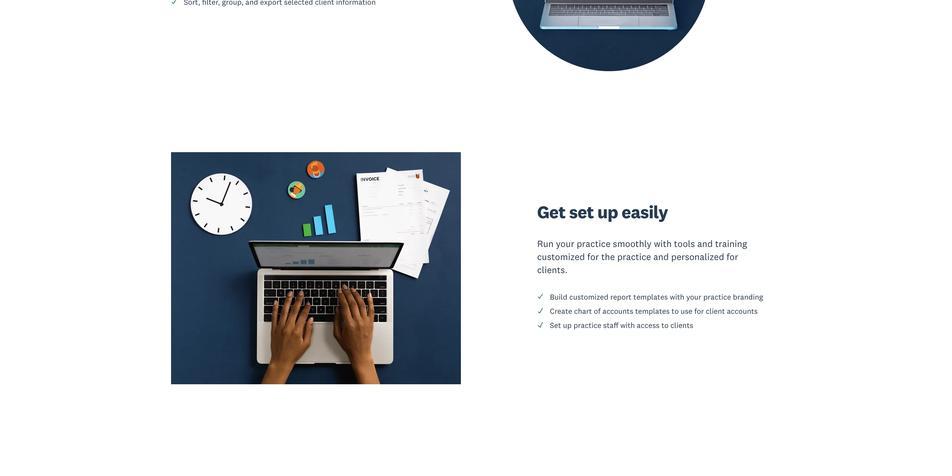 Task type: describe. For each thing, give the bounding box(es) containing it.
0 vertical spatial templates
[[634, 292, 668, 302]]

with for tools
[[654, 238, 672, 250]]

0 horizontal spatial for
[[588, 251, 599, 263]]

access
[[637, 320, 660, 330]]

client
[[706, 306, 725, 316]]

1 vertical spatial your
[[687, 292, 702, 302]]

1 horizontal spatial for
[[695, 306, 704, 316]]

practice up client
[[704, 292, 731, 302]]

practice down smoothly
[[617, 251, 651, 263]]

0 vertical spatial up
[[598, 201, 618, 223]]

0 vertical spatial to
[[672, 306, 679, 316]]

branding
[[733, 292, 763, 302]]

included image for create chart of accounts templates to use for client accounts
[[537, 307, 544, 314]]

clients
[[671, 320, 694, 330]]

create chart of accounts templates to use for client accounts
[[550, 306, 758, 316]]

included image for set up practice staff with access to clients
[[537, 321, 544, 328]]

training
[[715, 238, 747, 250]]

build
[[550, 292, 568, 302]]

1 vertical spatial and
[[654, 251, 669, 263]]

chart
[[574, 306, 592, 316]]

with for access
[[621, 320, 635, 330]]



Task type: vqa. For each thing, say whether or not it's contained in the screenshot.
party
no



Task type: locate. For each thing, give the bounding box(es) containing it.
your right run
[[556, 238, 575, 250]]

included image
[[537, 293, 544, 300], [537, 307, 544, 314], [537, 321, 544, 328]]

0 vertical spatial with
[[654, 238, 672, 250]]

0 horizontal spatial up
[[563, 320, 572, 330]]

a list of all an accounting practice's clients displays on a laptop. image
[[476, 0, 766, 81]]

1 vertical spatial included image
[[537, 307, 544, 314]]

included image
[[171, 0, 178, 5]]

get
[[537, 201, 566, 223]]

templates
[[634, 292, 668, 302], [635, 306, 670, 316]]

1 horizontal spatial and
[[698, 238, 713, 250]]

2 accounts from the left
[[727, 306, 758, 316]]

templates up create chart of accounts templates to use for client accounts
[[634, 292, 668, 302]]

with up use
[[670, 292, 685, 302]]

tools
[[674, 238, 695, 250]]

create
[[550, 306, 572, 316]]

practice up the
[[577, 238, 611, 250]]

0 horizontal spatial accounts
[[603, 306, 634, 316]]

templates down build customized report templates with your practice branding
[[635, 306, 670, 316]]

to
[[672, 306, 679, 316], [662, 320, 669, 330]]

easily
[[622, 201, 668, 223]]

run
[[537, 238, 554, 250]]

0 horizontal spatial to
[[662, 320, 669, 330]]

practice down chart
[[574, 320, 602, 330]]

included image left the set in the bottom right of the page
[[537, 321, 544, 328]]

to right access
[[662, 320, 669, 330]]

report
[[611, 292, 632, 302]]

use
[[681, 306, 693, 316]]

1 vertical spatial customized
[[570, 292, 609, 302]]

up right the set in the bottom right of the page
[[563, 320, 572, 330]]

customized inside the 'run your practice smoothly with tools and training customized for the practice and personalized for clients.'
[[537, 251, 585, 263]]

included image left create
[[537, 307, 544, 314]]

0 vertical spatial included image
[[537, 293, 544, 300]]

1 horizontal spatial to
[[672, 306, 679, 316]]

2 horizontal spatial for
[[727, 251, 739, 263]]

up
[[598, 201, 618, 223], [563, 320, 572, 330]]

set up practice staff with access to clients
[[550, 320, 694, 330]]

for right use
[[695, 306, 704, 316]]

and
[[698, 238, 713, 250], [654, 251, 669, 263]]

with
[[654, 238, 672, 250], [670, 292, 685, 302], [621, 320, 635, 330]]

1 accounts from the left
[[603, 306, 634, 316]]

with inside the 'run your practice smoothly with tools and training customized for the practice and personalized for clients.'
[[654, 238, 672, 250]]

run your practice smoothly with tools and training customized for the practice and personalized for clients.
[[537, 238, 747, 276]]

with left tools
[[654, 238, 672, 250]]

accounts down "report"
[[603, 306, 634, 316]]

set
[[569, 201, 594, 223]]

for
[[588, 251, 599, 263], [727, 251, 739, 263], [695, 306, 704, 316]]

get set up easily
[[537, 201, 668, 223]]

1 horizontal spatial accounts
[[727, 306, 758, 316]]

1 vertical spatial templates
[[635, 306, 670, 316]]

personalized
[[671, 251, 725, 263]]

1 vertical spatial to
[[662, 320, 669, 330]]

0 vertical spatial your
[[556, 238, 575, 250]]

the
[[601, 251, 615, 263]]

with for your
[[670, 292, 685, 302]]

0 horizontal spatial your
[[556, 238, 575, 250]]

set
[[550, 320, 561, 330]]

included image for build customized report templates with your practice branding
[[537, 293, 544, 300]]

your
[[556, 238, 575, 250], [687, 292, 702, 302]]

your inside the 'run your practice smoothly with tools and training customized for the practice and personalized for clients.'
[[556, 238, 575, 250]]

1 horizontal spatial your
[[687, 292, 702, 302]]

to left use
[[672, 306, 679, 316]]

your up use
[[687, 292, 702, 302]]

0 vertical spatial and
[[698, 238, 713, 250]]

1 vertical spatial with
[[670, 292, 685, 302]]

2 included image from the top
[[537, 307, 544, 314]]

customized up chart
[[570, 292, 609, 302]]

3 included image from the top
[[537, 321, 544, 328]]

practice
[[577, 238, 611, 250], [617, 251, 651, 263], [704, 292, 731, 302], [574, 320, 602, 330]]

1 horizontal spatial up
[[598, 201, 618, 223]]

up right set at the top right
[[598, 201, 618, 223]]

0 vertical spatial customized
[[537, 251, 585, 263]]

of
[[594, 306, 601, 316]]

build customized report templates with your practice branding
[[550, 292, 763, 302]]

2 vertical spatial included image
[[537, 321, 544, 328]]

0 horizontal spatial and
[[654, 251, 669, 263]]

with right the staff
[[621, 320, 635, 330]]

accounts down the branding
[[727, 306, 758, 316]]

customized up clients.
[[537, 251, 585, 263]]

for left the
[[588, 251, 599, 263]]

2 vertical spatial with
[[621, 320, 635, 330]]

clients.
[[537, 264, 568, 276]]

included image left build
[[537, 293, 544, 300]]

customized
[[537, 251, 585, 263], [570, 292, 609, 302]]

accounts
[[603, 306, 634, 316], [727, 306, 758, 316]]

1 vertical spatial up
[[563, 320, 572, 330]]

staff
[[603, 320, 619, 330]]

smoothly
[[613, 238, 652, 250]]

1 included image from the top
[[537, 293, 544, 300]]

for down training
[[727, 251, 739, 263]]



